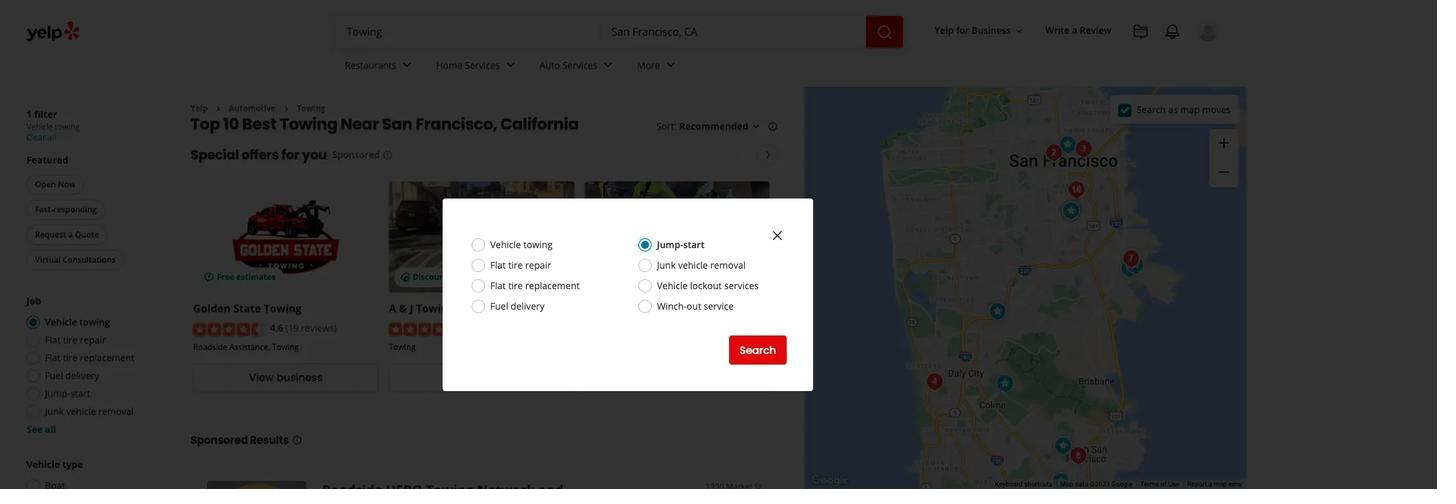 Task type: vqa. For each thing, say whether or not it's contained in the screenshot.
Then
no



Task type: locate. For each thing, give the bounding box(es) containing it.
network collision image
[[992, 371, 1019, 397]]

map data ©2023 google
[[1061, 481, 1133, 488]]

1 horizontal spatial free estimates link
[[585, 182, 770, 293]]

1 vertical spatial flat tire replacement
[[45, 351, 135, 364]]

jump- up see all button at the bottom left of the page
[[45, 387, 70, 400]]

free estimates link for golden state towing
[[193, 182, 378, 293]]

1 vertical spatial fuel delivery
[[45, 369, 99, 382]]

replacement
[[525, 279, 580, 292], [80, 351, 135, 364]]

None search field
[[336, 16, 906, 48]]

flat tire replacement
[[490, 279, 580, 292], [45, 351, 135, 364]]

1 vertical spatial yelp
[[191, 103, 208, 114]]

sponsored for sponsored
[[332, 149, 380, 161]]

©2023
[[1090, 481, 1110, 488]]

a inside write a review link
[[1072, 24, 1078, 37]]

search for search as map moves
[[1137, 103, 1166, 115]]

jump-start
[[657, 238, 705, 251], [45, 387, 90, 400]]

2 vertical spatial a
[[1209, 481, 1213, 488]]

services right home
[[465, 59, 500, 71]]

all inside 1 filter vehicle towing clear all
[[48, 132, 56, 143]]

option group containing job
[[23, 295, 164, 436]]

24 chevron down v2 image right restaurants
[[399, 57, 415, 73]]

2 vertical spatial towing
[[79, 316, 110, 328]]

0 vertical spatial junk vehicle removal
[[657, 259, 746, 271]]

1 horizontal spatial repair
[[525, 259, 551, 271]]

1 vertical spatial for
[[282, 146, 300, 164]]

1 horizontal spatial yelp
[[935, 24, 954, 37]]

1 horizontal spatial search
[[1137, 103, 1166, 115]]

2 24 chevron down v2 image from the left
[[503, 57, 519, 73]]

2 services from the left
[[563, 59, 598, 71]]

tire
[[508, 259, 523, 271], [508, 279, 523, 292], [63, 334, 78, 346], [63, 351, 78, 364]]

1 horizontal spatial vehicle
[[678, 259, 708, 271]]

open now
[[35, 179, 76, 190]]

0 horizontal spatial a
[[68, 229, 73, 240]]

towing inside search dialog
[[524, 238, 553, 251]]

user actions element
[[924, 17, 1239, 98]]

1 vertical spatial map
[[1214, 481, 1227, 488]]

towing up 4.6
[[264, 301, 302, 316]]

1 services from the left
[[465, 59, 500, 71]]

0 vertical spatial start
[[684, 238, 705, 251]]

3 24 chevron down v2 image from the left
[[600, 57, 616, 73]]

0 vertical spatial towing
[[55, 121, 80, 132]]

16 info v2 image up next image
[[768, 121, 778, 132]]

0 horizontal spatial fuel delivery
[[45, 369, 99, 382]]

0 horizontal spatial vehicle
[[66, 405, 96, 418]]

0 horizontal spatial removal
[[98, 405, 134, 418]]

16 info v2 image
[[768, 121, 778, 132], [292, 435, 302, 445]]

1 horizontal spatial fuel delivery
[[490, 300, 545, 312]]

1 vertical spatial junk vehicle removal
[[45, 405, 134, 418]]

0 vertical spatial yelp
[[935, 24, 954, 37]]

sponsored
[[332, 149, 380, 161], [191, 433, 248, 448]]

group
[[1210, 129, 1239, 187]]

1 vertical spatial 16 info v2 image
[[292, 435, 302, 445]]

california
[[501, 113, 579, 135]]

0 vertical spatial delivery
[[511, 300, 545, 312]]

a right the report
[[1209, 481, 1213, 488]]

2 horizontal spatial a
[[1209, 481, 1213, 488]]

1 horizontal spatial for
[[957, 24, 970, 37]]

lockout
[[690, 279, 722, 292]]

1 24 chevron down v2 image from the left
[[399, 57, 415, 73]]

24 chevron down v2 image inside the auto services link
[[600, 57, 616, 73]]

hulks towing image
[[1058, 198, 1085, 224]]

0 vertical spatial fuel delivery
[[490, 300, 545, 312]]

towing up 4.2 star rating image
[[416, 301, 454, 316]]

repair
[[525, 259, 551, 271], [80, 334, 106, 346]]

vehicle inside option group
[[66, 405, 96, 418]]

estimates up "winch-" at the left of page
[[628, 272, 667, 283]]

junk vehicle removal
[[657, 259, 746, 271], [45, 405, 134, 418]]

0 horizontal spatial services
[[465, 59, 500, 71]]

1 vertical spatial delivery
[[65, 369, 99, 382]]

2 free estimates link from the left
[[585, 182, 770, 293]]

1 vertical spatial start
[[70, 387, 90, 400]]

24 chevron down v2 image
[[399, 57, 415, 73], [503, 57, 519, 73], [600, 57, 616, 73]]

yelp for business button
[[930, 19, 1030, 43]]

jump- inside search dialog
[[657, 238, 684, 251]]

wilmars towing and transport image
[[1064, 177, 1090, 203]]

roadside hero towing network and jump start service image
[[1055, 132, 1082, 158]]

1 horizontal spatial junk
[[657, 259, 676, 271]]

0 horizontal spatial 16 info v2 image
[[292, 435, 302, 445]]

fast-
[[35, 204, 53, 215]]

results
[[250, 433, 289, 448]]

yelp left 16 chevron right v2 icon
[[191, 103, 208, 114]]

keyboard shortcuts button
[[995, 480, 1053, 489]]

4.6 star rating image
[[193, 323, 265, 336]]

search inside button
[[740, 343, 776, 358]]

1 horizontal spatial jump-
[[657, 238, 684, 251]]

1 horizontal spatial a
[[1072, 24, 1078, 37]]

0 horizontal spatial map
[[1181, 103, 1200, 115]]

special offers for you
[[191, 146, 327, 164]]

1 horizontal spatial sponsored
[[332, 149, 380, 161]]

vehicle towing inside search dialog
[[490, 238, 553, 251]]

hulks towing image
[[1058, 198, 1085, 224]]

type
[[62, 458, 83, 471]]

1 vertical spatial sponsored
[[191, 433, 248, 448]]

delivery
[[511, 300, 545, 312], [65, 369, 99, 382]]

keyboard shortcuts
[[995, 481, 1053, 488]]

0 horizontal spatial fuel
[[45, 369, 63, 382]]

1 vertical spatial repair
[[80, 334, 106, 346]]

0 horizontal spatial estimates
[[237, 272, 276, 283]]

0 horizontal spatial free estimates link
[[193, 182, 378, 293]]

shortcuts
[[1025, 481, 1053, 488]]

1 vertical spatial towing
[[524, 238, 553, 251]]

yelp for business
[[935, 24, 1011, 37]]

see
[[26, 423, 43, 436]]

1 vertical spatial search
[[740, 343, 776, 358]]

0 horizontal spatial yelp
[[191, 103, 208, 114]]

2 horizontal spatial 24 chevron down v2 image
[[600, 57, 616, 73]]

bob jr's towing image
[[1066, 443, 1092, 469]]

1 horizontal spatial delivery
[[511, 300, 545, 312]]

0 vertical spatial flat tire repair
[[490, 259, 551, 271]]

services
[[465, 59, 500, 71], [563, 59, 598, 71]]

junk vehicle removal up see all
[[45, 405, 134, 418]]

1 horizontal spatial map
[[1214, 481, 1227, 488]]

terms
[[1141, 481, 1159, 488]]

map for moves
[[1181, 103, 1200, 115]]

1 horizontal spatial junk vehicle removal
[[657, 259, 746, 271]]

16 info v2 image
[[383, 150, 393, 160]]

near
[[341, 113, 379, 135]]

for left business
[[957, 24, 970, 37]]

towing down (19
[[272, 341, 299, 353]]

a right write
[[1072, 24, 1078, 37]]

data
[[1075, 481, 1089, 488]]

0 vertical spatial flat tire replacement
[[490, 279, 580, 292]]

auto towing image
[[1117, 255, 1143, 282]]

sponsored left the results
[[191, 433, 248, 448]]

0 horizontal spatial for
[[282, 146, 300, 164]]

24 chevron down v2 image right auto services
[[600, 57, 616, 73]]

sponsored for sponsored results
[[191, 433, 248, 448]]

0 horizontal spatial flat tire repair
[[45, 334, 106, 346]]

1 horizontal spatial vehicle towing
[[490, 238, 553, 251]]

0 vertical spatial removal
[[711, 259, 746, 271]]

flat tire repair inside option group
[[45, 334, 106, 346]]

yelp for yelp 'link'
[[191, 103, 208, 114]]

24 chevron down v2 image inside restaurants link
[[399, 57, 415, 73]]

1 horizontal spatial services
[[563, 59, 598, 71]]

1 vertical spatial a
[[68, 229, 73, 240]]

error
[[1229, 481, 1243, 488]]

jump start hero image
[[922, 369, 948, 395]]

0 vertical spatial a
[[1072, 24, 1078, 37]]

fuel delivery inside search dialog
[[490, 300, 545, 312]]

junk up "winch-" at the left of page
[[657, 259, 676, 271]]

map right as
[[1181, 103, 1200, 115]]

a & j towing
[[389, 301, 454, 316]]

virtual consultations
[[35, 254, 116, 265]]

1 free estimates link from the left
[[193, 182, 378, 293]]

1 horizontal spatial flat tire repair
[[490, 259, 551, 271]]

1 horizontal spatial jump-start
[[657, 238, 705, 251]]

vehicle up type
[[66, 405, 96, 418]]

junk vehicle removal up 'lockout'
[[657, 259, 746, 271]]

golden state towing image
[[1050, 433, 1077, 459], [1050, 433, 1077, 459]]

free estimates up hulks towing
[[609, 272, 667, 283]]

1 horizontal spatial start
[[684, 238, 705, 251]]

1 filter vehicle towing clear all
[[26, 108, 80, 143]]

for left you
[[282, 146, 300, 164]]

vehicle type option group
[[23, 458, 164, 489]]

repair inside search dialog
[[525, 259, 551, 271]]

out
[[687, 300, 701, 312]]

0 vertical spatial jump-start
[[657, 238, 705, 251]]

0 horizontal spatial jump-
[[45, 387, 70, 400]]

jump-start up 'lockout'
[[657, 238, 705, 251]]

restaurants link
[[334, 48, 426, 86]]

24 chevron down v2 image
[[663, 57, 679, 73]]

1 horizontal spatial free estimates
[[609, 272, 667, 283]]

see all
[[26, 423, 56, 436]]

yelp inside the "yelp for business" button
[[935, 24, 954, 37]]

map for error
[[1214, 481, 1227, 488]]

1 horizontal spatial fuel
[[490, 300, 508, 312]]

fuel inside search dialog
[[490, 300, 508, 312]]

16 discount available v2 image
[[400, 272, 410, 283]]

use
[[1169, 481, 1180, 488]]

0 vertical spatial sponsored
[[332, 149, 380, 161]]

map region
[[702, 0, 1379, 489]]

0 vertical spatial replacement
[[525, 279, 580, 292]]

golden
[[193, 301, 231, 316]]

2 free estimates from the left
[[609, 272, 667, 283]]

services for auto services
[[563, 59, 598, 71]]

24 chevron down v2 image left auto
[[503, 57, 519, 73]]

zoom out image
[[1217, 164, 1232, 180]]

1 horizontal spatial estimates
[[628, 272, 667, 283]]

junk up see all
[[45, 405, 64, 418]]

for
[[957, 24, 970, 37], [282, 146, 300, 164]]

discounts available
[[413, 272, 490, 283]]

sponsored down the near
[[332, 149, 380, 161]]

hulks towing
[[585, 301, 656, 316]]

1 free estimates from the left
[[217, 272, 276, 283]]

all right clear
[[48, 132, 56, 143]]

0 vertical spatial all
[[48, 132, 56, 143]]

1 vertical spatial replacement
[[80, 351, 135, 364]]

estimates up golden state towing 'link'
[[237, 272, 276, 283]]

a & j towing image
[[985, 299, 1011, 325], [985, 299, 1011, 325]]

yelp left business
[[935, 24, 954, 37]]

0 vertical spatial fuel
[[490, 300, 508, 312]]

0 vertical spatial repair
[[525, 259, 551, 271]]

0 horizontal spatial junk vehicle removal
[[45, 405, 134, 418]]

google
[[1112, 481, 1133, 488]]

a left quote
[[68, 229, 73, 240]]

vehicle up 'lockout'
[[678, 259, 708, 271]]

report a map error
[[1188, 481, 1243, 488]]

filter
[[34, 108, 57, 120]]

automotive link
[[229, 103, 276, 114]]

0 vertical spatial for
[[957, 24, 970, 37]]

0 vertical spatial map
[[1181, 103, 1200, 115]]

start inside search dialog
[[684, 238, 705, 251]]

24 chevron down v2 image inside home services link
[[503, 57, 519, 73]]

0 vertical spatial junk
[[657, 259, 676, 271]]

services right auto
[[563, 59, 598, 71]]

1 vertical spatial vehicle
[[66, 405, 96, 418]]

responding
[[53, 204, 97, 215]]

1 vertical spatial vehicle towing
[[45, 316, 110, 328]]

jump-
[[657, 238, 684, 251], [45, 387, 70, 400]]

estimates
[[237, 272, 276, 283], [628, 272, 667, 283]]

restaurants
[[345, 59, 397, 71]]

map
[[1181, 103, 1200, 115], [1214, 481, 1227, 488]]

(19
[[286, 322, 299, 335]]

business
[[277, 370, 323, 385]]

search
[[1137, 103, 1166, 115], [740, 343, 776, 358]]

winch-
[[657, 300, 687, 312]]

fast-responding
[[35, 204, 97, 215]]

free up hulks towing link
[[609, 272, 626, 283]]

flat tire repair
[[490, 259, 551, 271], [45, 334, 106, 346]]

0 horizontal spatial jump-start
[[45, 387, 90, 400]]

junk
[[657, 259, 676, 271], [45, 405, 64, 418]]

1 horizontal spatial removal
[[711, 259, 746, 271]]

1 vertical spatial jump-start
[[45, 387, 90, 400]]

delivery inside search dialog
[[511, 300, 545, 312]]

option group
[[23, 295, 164, 436]]

free estimates up state
[[217, 272, 276, 283]]

1 horizontal spatial replacement
[[525, 279, 580, 292]]

write
[[1046, 24, 1070, 37]]

0 horizontal spatial replacement
[[80, 351, 135, 364]]

0 vertical spatial 16 info v2 image
[[768, 121, 778, 132]]

0 vertical spatial search
[[1137, 103, 1166, 115]]

1 vertical spatial flat tire repair
[[45, 334, 106, 346]]

yelp link
[[191, 103, 208, 114]]

map left error
[[1214, 481, 1227, 488]]

1 horizontal spatial 24 chevron down v2 image
[[503, 57, 519, 73]]

all
[[48, 132, 56, 143], [45, 423, 56, 436]]

1 free from the left
[[217, 272, 234, 283]]

0 horizontal spatial search
[[740, 343, 776, 358]]

now
[[58, 179, 76, 190]]

write a review link
[[1040, 19, 1117, 43]]

winch-out service
[[657, 300, 734, 312]]

all right the see
[[45, 423, 56, 436]]

0 horizontal spatial free
[[217, 272, 234, 283]]

1 horizontal spatial flat tire replacement
[[490, 279, 580, 292]]

0 vertical spatial vehicle
[[678, 259, 708, 271]]

16 info v2 image right the results
[[292, 435, 302, 445]]

0 horizontal spatial free estimates
[[217, 272, 276, 283]]

a inside request a quote button
[[68, 229, 73, 240]]

free right 16 free estimates v2 icon in the bottom of the page
[[217, 272, 234, 283]]

jump- up the vehicle lockout services
[[657, 238, 684, 251]]

jump-start up see all button at the bottom left of the page
[[45, 387, 90, 400]]

jerry's recovery & transport image
[[1058, 198, 1085, 224]]

1
[[26, 108, 32, 120]]

francisco,
[[416, 113, 497, 135]]

0 horizontal spatial sponsored
[[191, 433, 248, 448]]

search for search
[[740, 343, 776, 358]]

golden state towing
[[193, 301, 302, 316]]

1 horizontal spatial 16 info v2 image
[[768, 121, 778, 132]]

16 chevron down v2 image
[[1014, 26, 1025, 36]]



Task type: describe. For each thing, give the bounding box(es) containing it.
search image
[[877, 24, 893, 40]]

flat tire replacement inside search dialog
[[490, 279, 580, 292]]

available
[[454, 272, 490, 283]]

4.2 star rating image
[[389, 323, 461, 336]]

projects image
[[1133, 24, 1149, 40]]

view
[[249, 370, 274, 385]]

hulks
[[585, 301, 615, 316]]

free estimates link for hulks towing
[[585, 182, 770, 293]]

zoom in image
[[1217, 135, 1232, 151]]

16 chevron right v2 image
[[281, 103, 292, 114]]

discounts
[[413, 272, 452, 283]]

request a quote
[[35, 229, 99, 240]]

2 free from the left
[[609, 272, 626, 283]]

featured group
[[24, 154, 164, 273]]

auto services
[[540, 59, 598, 71]]

best
[[242, 113, 277, 135]]

&
[[399, 301, 407, 316]]

business categories element
[[334, 48, 1221, 86]]

a for write
[[1072, 24, 1078, 37]]

more link
[[627, 48, 689, 86]]

jump-start inside search dialog
[[657, 238, 705, 251]]

view business
[[249, 370, 323, 385]]

a for request
[[68, 229, 73, 240]]

search button
[[729, 336, 787, 365]]

removal inside search dialog
[[711, 259, 746, 271]]

top 10 best towing near san francisco, california
[[191, 113, 579, 135]]

san
[[382, 113, 413, 135]]

4.6
[[270, 322, 283, 335]]

24 chevron down v2 image for restaurants
[[399, 57, 415, 73]]

offers
[[241, 146, 279, 164]]

roadside
[[193, 341, 227, 353]]

close image
[[770, 228, 786, 243]]

vehicle type
[[26, 458, 83, 471]]

towing inside 1 filter vehicle towing clear all
[[55, 121, 80, 132]]

see all button
[[26, 423, 56, 436]]

roadside assistance, towing
[[193, 341, 299, 353]]

report
[[1188, 481, 1207, 488]]

10
[[223, 113, 239, 135]]

report a map error link
[[1188, 481, 1243, 488]]

quote
[[75, 229, 99, 240]]

auto services link
[[529, 48, 627, 86]]

nelson's towing image
[[1123, 252, 1149, 279]]

request a quote button
[[26, 225, 107, 245]]

j
[[410, 301, 413, 316]]

towing up you
[[280, 113, 338, 135]]

roberto's roadside rescue image
[[1071, 136, 1097, 162]]

more
[[637, 59, 660, 71]]

24 chevron down v2 image for auto services
[[600, 57, 616, 73]]

write a review
[[1046, 24, 1112, 37]]

home services
[[436, 59, 500, 71]]

home services link
[[426, 48, 529, 86]]

reviews)
[[301, 322, 337, 335]]

4.6 (19 reviews)
[[270, 322, 337, 335]]

job
[[26, 295, 41, 307]]

golden state towing link
[[193, 301, 302, 316]]

for inside button
[[957, 24, 970, 37]]

featured
[[26, 154, 68, 166]]

24 chevron down v2 image for home services
[[503, 57, 519, 73]]

consultations
[[63, 254, 116, 265]]

junk inside search dialog
[[657, 259, 676, 271]]

junk vehicle removal inside search dialog
[[657, 259, 746, 271]]

1 vertical spatial removal
[[98, 405, 134, 418]]

top
[[191, 113, 220, 135]]

automotive
[[229, 103, 276, 114]]

state
[[233, 301, 261, 316]]

vehicle inside 'option group'
[[26, 458, 60, 471]]

next image
[[761, 147, 777, 163]]

services
[[725, 279, 759, 292]]

of
[[1161, 481, 1167, 488]]

sponsored results
[[191, 433, 289, 448]]

0 horizontal spatial repair
[[80, 334, 106, 346]]

assistance,
[[229, 341, 270, 353]]

search as map moves
[[1137, 103, 1231, 115]]

virtual consultations button
[[26, 250, 124, 270]]

0 horizontal spatial vehicle towing
[[45, 316, 110, 328]]

as
[[1169, 103, 1178, 115]]

a for report
[[1209, 481, 1213, 488]]

a
[[389, 301, 396, 316]]

vehicle inside 1 filter vehicle towing clear all
[[26, 121, 53, 132]]

vasa's towing image
[[1041, 140, 1068, 166]]

search dialog
[[0, 0, 1438, 489]]

virtual
[[35, 254, 61, 265]]

review
[[1080, 24, 1112, 37]]

auto
[[540, 59, 560, 71]]

towing right 16 chevron right v2 image
[[297, 103, 325, 114]]

special
[[191, 146, 239, 164]]

previous image
[[730, 147, 746, 163]]

towing left "winch-" at the left of page
[[618, 301, 656, 316]]

16 free estimates v2 image
[[204, 272, 214, 283]]

auto express towing and recovery image
[[1119, 246, 1145, 272]]

a & j towing link
[[389, 301, 454, 316]]

towing down 4.2 star rating image
[[389, 341, 416, 353]]

vehicle lockout services
[[657, 279, 759, 292]]

1 estimates from the left
[[237, 272, 276, 283]]

fast-responding button
[[26, 200, 105, 220]]

16 chevron right v2 image
[[213, 103, 224, 114]]

0 horizontal spatial start
[[70, 387, 90, 400]]

replacement inside search dialog
[[525, 279, 580, 292]]

clear all link
[[26, 132, 56, 143]]

2 estimates from the left
[[628, 272, 667, 283]]

1 vertical spatial junk
[[45, 405, 64, 418]]

services for home services
[[465, 59, 500, 71]]

terms of use link
[[1141, 481, 1180, 488]]

view business link
[[193, 363, 378, 392]]

yelp for yelp for business
[[935, 24, 954, 37]]

flat tire repair inside search dialog
[[490, 259, 551, 271]]

fly towing image
[[1048, 469, 1074, 489]]

hulks towing link
[[585, 301, 656, 316]]

open now button
[[26, 175, 84, 195]]

moves
[[1203, 103, 1231, 115]]

vehicle inside search dialog
[[678, 259, 708, 271]]

you
[[302, 146, 327, 164]]

notifications image
[[1165, 24, 1181, 40]]

terms of use
[[1141, 481, 1180, 488]]

1 vertical spatial all
[[45, 423, 56, 436]]

0 horizontal spatial delivery
[[65, 369, 99, 382]]

service
[[704, 300, 734, 312]]

google image
[[808, 472, 852, 489]]

keyboard
[[995, 481, 1023, 488]]

jerry's recovery & transport image
[[1058, 198, 1085, 224]]



